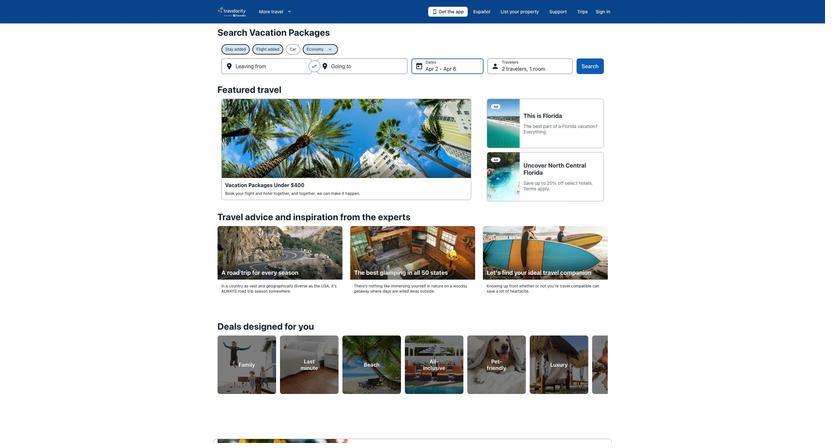 Task type: vqa. For each thing, say whether or not it's contained in the screenshot.
Next image
yes



Task type: locate. For each thing, give the bounding box(es) containing it.
swap origin and destination values image
[[312, 63, 317, 69]]

download the app button image
[[433, 9, 438, 14]]

previous image
[[214, 359, 221, 367]]

main content
[[0, 23, 826, 444]]

next image
[[604, 359, 612, 367]]

travel advice and inspiration from the experts region
[[214, 208, 612, 306]]



Task type: describe. For each thing, give the bounding box(es) containing it.
travelocity logo image
[[218, 7, 246, 17]]

featured travel region
[[214, 81, 612, 208]]



